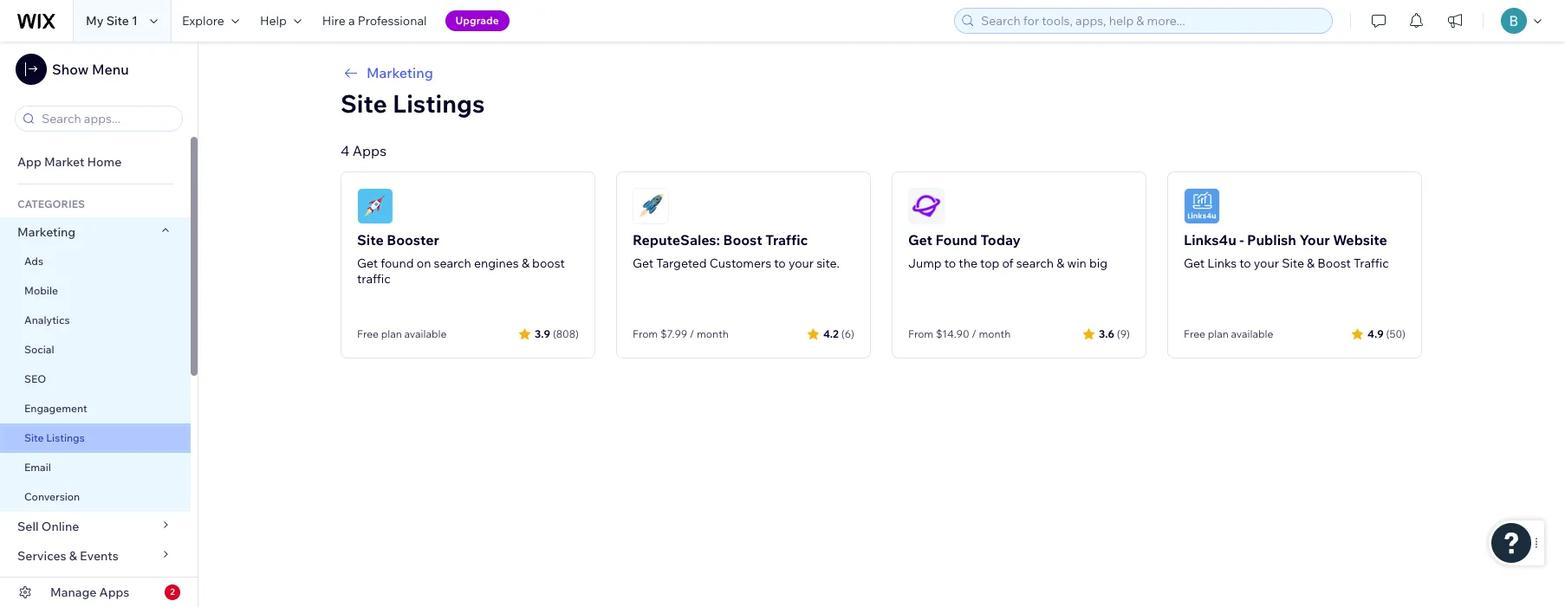 Task type: locate. For each thing, give the bounding box(es) containing it.
0 horizontal spatial marketing
[[17, 225, 76, 240]]

to left "the"
[[945, 256, 956, 271]]

1 available from the left
[[404, 328, 447, 341]]

site listings link
[[0, 424, 191, 453]]

win
[[1067, 256, 1087, 271]]

month
[[697, 328, 729, 341], [979, 328, 1011, 341]]

publish
[[1247, 231, 1297, 249]]

social
[[24, 343, 54, 356]]

traffic inside links4u - publish your website get links to your site & boost traffic
[[1354, 256, 1389, 271]]

site up email
[[24, 432, 44, 445]]

to right links
[[1240, 256, 1251, 271]]

free right (9)
[[1184, 328, 1206, 341]]

categories
[[17, 198, 85, 211]]

services
[[17, 549, 66, 564]]

boost down your
[[1318, 256, 1351, 271]]

1 horizontal spatial listings
[[393, 88, 485, 119]]

& inside links4u - publish your website get links to your site & boost traffic
[[1307, 256, 1315, 271]]

available down on
[[404, 328, 447, 341]]

month right $7.99
[[697, 328, 729, 341]]

0 horizontal spatial /
[[690, 328, 695, 341]]

site.
[[817, 256, 840, 271]]

0 horizontal spatial available
[[404, 328, 447, 341]]

upgrade
[[456, 14, 499, 27]]

boost up customers at the left top of page
[[723, 231, 763, 249]]

month for boost
[[697, 328, 729, 341]]

0 vertical spatial listings
[[393, 88, 485, 119]]

3 to from the left
[[1240, 256, 1251, 271]]

social link
[[0, 335, 191, 365]]

from
[[633, 328, 658, 341], [908, 328, 934, 341]]

sell
[[17, 519, 39, 535]]

get left found
[[357, 256, 378, 271]]

1 horizontal spatial marketing
[[367, 64, 433, 81]]

your left the site.
[[789, 256, 814, 271]]

reputesales:
[[633, 231, 720, 249]]

from left $14.90
[[908, 328, 934, 341]]

0 horizontal spatial apps
[[99, 585, 129, 601]]

1 horizontal spatial to
[[945, 256, 956, 271]]

1 horizontal spatial plan
[[1208, 328, 1229, 341]]

2 / from the left
[[972, 328, 977, 341]]

2 to from the left
[[945, 256, 956, 271]]

& left boost
[[522, 256, 530, 271]]

your
[[1300, 231, 1330, 249]]

search right of at right
[[1017, 256, 1054, 271]]

on
[[417, 256, 431, 271]]

site booster logo image
[[357, 188, 394, 225]]

listings
[[393, 88, 485, 119], [46, 432, 85, 445]]

1 horizontal spatial boost
[[1318, 256, 1351, 271]]

today
[[981, 231, 1021, 249]]

1 vertical spatial boost
[[1318, 256, 1351, 271]]

2 search from the left
[[1017, 256, 1054, 271]]

search
[[434, 256, 471, 271], [1017, 256, 1054, 271]]

help
[[260, 13, 287, 29]]

your
[[789, 256, 814, 271], [1254, 256, 1279, 271]]

from for get
[[908, 328, 934, 341]]

& inside get found today jump to the top of search & win big
[[1057, 256, 1065, 271]]

1 horizontal spatial /
[[972, 328, 977, 341]]

1 horizontal spatial month
[[979, 328, 1011, 341]]

free plan available down the traffic
[[357, 328, 447, 341]]

0 horizontal spatial free plan available
[[357, 328, 447, 341]]

1 free plan available from the left
[[357, 328, 447, 341]]

plan for publish
[[1208, 328, 1229, 341]]

traffic
[[766, 231, 808, 249], [1354, 256, 1389, 271]]

4.9
[[1368, 327, 1384, 340]]

apps right 4
[[353, 142, 387, 159]]

0 horizontal spatial plan
[[381, 328, 402, 341]]

2 free from the left
[[1184, 328, 1206, 341]]

upgrade button
[[445, 10, 510, 31]]

apps inside sidebar element
[[99, 585, 129, 601]]

1 vertical spatial marketing link
[[0, 218, 191, 247]]

apps for manage apps
[[99, 585, 129, 601]]

0 horizontal spatial from
[[633, 328, 658, 341]]

1 free from the left
[[357, 328, 379, 341]]

get left targeted
[[633, 256, 654, 271]]

1 to from the left
[[774, 256, 786, 271]]

to
[[774, 256, 786, 271], [945, 256, 956, 271], [1240, 256, 1251, 271]]

marketing inside sidebar element
[[17, 225, 76, 240]]

links
[[1208, 256, 1237, 271]]

my site 1
[[86, 13, 138, 29]]

online
[[41, 519, 79, 535]]

1 horizontal spatial free plan available
[[1184, 328, 1274, 341]]

1 vertical spatial listings
[[46, 432, 85, 445]]

boost
[[723, 231, 763, 249], [1318, 256, 1351, 271]]

to right customers at the left top of page
[[774, 256, 786, 271]]

the
[[959, 256, 978, 271]]

1 horizontal spatial available
[[1231, 328, 1274, 341]]

0 horizontal spatial search
[[434, 256, 471, 271]]

services & events link
[[0, 542, 191, 571]]

from for reputesales:
[[633, 328, 658, 341]]

free plan available
[[357, 328, 447, 341], [1184, 328, 1274, 341]]

1 horizontal spatial from
[[908, 328, 934, 341]]

2 available from the left
[[1231, 328, 1274, 341]]

& down your
[[1307, 256, 1315, 271]]

0 vertical spatial boost
[[723, 231, 763, 249]]

mobile
[[24, 284, 58, 297]]

marketing down categories
[[17, 225, 76, 240]]

free down the traffic
[[357, 328, 379, 341]]

1 from from the left
[[633, 328, 658, 341]]

1 vertical spatial apps
[[99, 585, 129, 601]]

0 horizontal spatial boost
[[723, 231, 763, 249]]

0 horizontal spatial traffic
[[766, 231, 808, 249]]

search inside the site booster get found on search engines & boost traffic
[[434, 256, 471, 271]]

/ right $7.99
[[690, 328, 695, 341]]

&
[[522, 256, 530, 271], [1057, 256, 1065, 271], [1307, 256, 1315, 271], [69, 549, 77, 564]]

0 vertical spatial apps
[[353, 142, 387, 159]]

from left $7.99
[[633, 328, 658, 341]]

& left win
[[1057, 256, 1065, 271]]

(6)
[[842, 327, 855, 340]]

& inside sidebar element
[[69, 549, 77, 564]]

1 month from the left
[[697, 328, 729, 341]]

2 free plan available from the left
[[1184, 328, 1274, 341]]

found
[[936, 231, 978, 249]]

your down the publish
[[1254, 256, 1279, 271]]

site listings
[[341, 88, 485, 119], [24, 432, 85, 445]]

3.6
[[1099, 327, 1115, 340]]

site listings inside sidebar element
[[24, 432, 85, 445]]

site listings up 4 apps
[[341, 88, 485, 119]]

month right $14.90
[[979, 328, 1011, 341]]

0 horizontal spatial month
[[697, 328, 729, 341]]

0 horizontal spatial to
[[774, 256, 786, 271]]

traffic down the website
[[1354, 256, 1389, 271]]

1 vertical spatial marketing
[[17, 225, 76, 240]]

0 horizontal spatial listings
[[46, 432, 85, 445]]

site down the publish
[[1282, 256, 1305, 271]]

reputesales: boost traffic logo image
[[633, 188, 669, 225]]

get inside get found today jump to the top of search & win big
[[908, 231, 933, 249]]

free plan available down links
[[1184, 328, 1274, 341]]

get
[[908, 231, 933, 249], [357, 256, 378, 271], [633, 256, 654, 271], [1184, 256, 1205, 271]]

available for get
[[404, 328, 447, 341]]

1 / from the left
[[690, 328, 695, 341]]

your inside links4u - publish your website get links to your site & boost traffic
[[1254, 256, 1279, 271]]

(808)
[[553, 327, 579, 340]]

1 horizontal spatial apps
[[353, 142, 387, 159]]

to inside reputesales: boost traffic get targeted customers to your site.
[[774, 256, 786, 271]]

plan down the traffic
[[381, 328, 402, 341]]

listings inside sidebar element
[[46, 432, 85, 445]]

1 horizontal spatial traffic
[[1354, 256, 1389, 271]]

1 horizontal spatial your
[[1254, 256, 1279, 271]]

plan down links
[[1208, 328, 1229, 341]]

marketing
[[367, 64, 433, 81], [17, 225, 76, 240]]

boost
[[532, 256, 565, 271]]

2 from from the left
[[908, 328, 934, 341]]

marketing down professional at the left
[[367, 64, 433, 81]]

2 plan from the left
[[1208, 328, 1229, 341]]

0 horizontal spatial your
[[789, 256, 814, 271]]

get up jump
[[908, 231, 933, 249]]

search right on
[[434, 256, 471, 271]]

0 vertical spatial traffic
[[766, 231, 808, 249]]

1 vertical spatial traffic
[[1354, 256, 1389, 271]]

3.6 (9)
[[1099, 327, 1130, 340]]

get left links
[[1184, 256, 1205, 271]]

/
[[690, 328, 695, 341], [972, 328, 977, 341]]

available for publish
[[1231, 328, 1274, 341]]

& left events
[[69, 549, 77, 564]]

/ right $14.90
[[972, 328, 977, 341]]

1 plan from the left
[[381, 328, 402, 341]]

site
[[106, 13, 129, 29], [341, 88, 387, 119], [357, 231, 384, 249], [1282, 256, 1305, 271], [24, 432, 44, 445]]

hire a professional link
[[312, 0, 437, 42]]

0 vertical spatial site listings
[[341, 88, 485, 119]]

jump
[[908, 256, 942, 271]]

customers
[[710, 256, 772, 271]]

traffic up customers at the left top of page
[[766, 231, 808, 249]]

2 month from the left
[[979, 328, 1011, 341]]

free plan available for get
[[357, 328, 447, 341]]

apps for 4 apps
[[353, 142, 387, 159]]

events
[[80, 549, 119, 564]]

professional
[[358, 13, 427, 29]]

0 horizontal spatial site listings
[[24, 432, 85, 445]]

2 horizontal spatial to
[[1240, 256, 1251, 271]]

0 vertical spatial marketing link
[[341, 62, 1422, 83]]

1 search from the left
[[434, 256, 471, 271]]

boost inside links4u - publish your website get links to your site & boost traffic
[[1318, 256, 1351, 271]]

1 vertical spatial site listings
[[24, 432, 85, 445]]

site listings down engagement
[[24, 432, 85, 445]]

marketing link
[[341, 62, 1422, 83], [0, 218, 191, 247]]

2 your from the left
[[1254, 256, 1279, 271]]

1 horizontal spatial free
[[1184, 328, 1206, 341]]

1 horizontal spatial search
[[1017, 256, 1054, 271]]

ads
[[24, 255, 43, 268]]

available down links
[[1231, 328, 1274, 341]]

analytics
[[24, 314, 70, 327]]

0 horizontal spatial free
[[357, 328, 379, 341]]

Search for tools, apps, help & more... field
[[976, 9, 1327, 33]]

reputesales: boost traffic get targeted customers to your site.
[[633, 231, 840, 271]]

site down site booster logo
[[357, 231, 384, 249]]

1 your from the left
[[789, 256, 814, 271]]

apps down events
[[99, 585, 129, 601]]

plan
[[381, 328, 402, 341], [1208, 328, 1229, 341]]



Task type: describe. For each thing, give the bounding box(es) containing it.
mobile link
[[0, 277, 191, 306]]

big
[[1090, 256, 1108, 271]]

site inside the site booster get found on search engines & boost traffic
[[357, 231, 384, 249]]

of
[[1002, 256, 1014, 271]]

app market home
[[17, 154, 122, 170]]

4
[[341, 142, 350, 159]]

ads link
[[0, 247, 191, 277]]

app
[[17, 154, 41, 170]]

links4u
[[1184, 231, 1237, 249]]

links4u - publish your website get links to your site & boost traffic
[[1184, 231, 1389, 271]]

conversion link
[[0, 483, 191, 512]]

email
[[24, 461, 51, 474]]

1
[[132, 13, 138, 29]]

engagement
[[24, 402, 87, 415]]

services & events
[[17, 549, 119, 564]]

to inside get found today jump to the top of search & win big
[[945, 256, 956, 271]]

4.2 (6)
[[823, 327, 855, 340]]

get inside links4u - publish your website get links to your site & boost traffic
[[1184, 256, 1205, 271]]

app market home link
[[0, 147, 191, 177]]

my
[[86, 13, 104, 29]]

sidebar element
[[0, 42, 199, 608]]

home
[[87, 154, 122, 170]]

hire
[[322, 13, 346, 29]]

/ for boost
[[690, 328, 695, 341]]

$7.99
[[660, 328, 688, 341]]

to inside links4u - publish your website get links to your site & boost traffic
[[1240, 256, 1251, 271]]

show
[[52, 61, 89, 78]]

plan for get
[[381, 328, 402, 341]]

a
[[348, 13, 355, 29]]

get inside the site booster get found on search engines & boost traffic
[[357, 256, 378, 271]]

found
[[381, 256, 414, 271]]

1 horizontal spatial marketing link
[[341, 62, 1422, 83]]

free for publish
[[1184, 328, 1206, 341]]

get found today  logo image
[[908, 188, 945, 225]]

engagement link
[[0, 394, 191, 424]]

traffic
[[357, 271, 391, 287]]

site inside links4u - publish your website get links to your site & boost traffic
[[1282, 256, 1305, 271]]

email link
[[0, 453, 191, 483]]

from $14.90 / month
[[908, 328, 1011, 341]]

(50)
[[1387, 327, 1406, 340]]

site left "1"
[[106, 13, 129, 29]]

get found today jump to the top of search & win big
[[908, 231, 1108, 271]]

show menu button
[[16, 54, 129, 85]]

sell online link
[[0, 512, 191, 542]]

0 vertical spatial marketing
[[367, 64, 433, 81]]

sell online
[[17, 519, 79, 535]]

explore
[[182, 13, 224, 29]]

/ for found
[[972, 328, 977, 341]]

your inside reputesales: boost traffic get targeted customers to your site.
[[789, 256, 814, 271]]

4.9 (50)
[[1368, 327, 1406, 340]]

analytics link
[[0, 306, 191, 335]]

free for get
[[357, 328, 379, 341]]

1 horizontal spatial site listings
[[341, 88, 485, 119]]

manage apps
[[50, 585, 129, 601]]

show menu
[[52, 61, 129, 78]]

engines
[[474, 256, 519, 271]]

menu
[[92, 61, 129, 78]]

booster
[[387, 231, 439, 249]]

Search apps... field
[[36, 107, 177, 131]]

get inside reputesales: boost traffic get targeted customers to your site.
[[633, 256, 654, 271]]

month for found
[[979, 328, 1011, 341]]

2
[[170, 587, 175, 598]]

boost inside reputesales: boost traffic get targeted customers to your site.
[[723, 231, 763, 249]]

targeted
[[656, 256, 707, 271]]

site inside the site listings link
[[24, 432, 44, 445]]

& inside the site booster get found on search engines & boost traffic
[[522, 256, 530, 271]]

4 apps
[[341, 142, 387, 159]]

hire a professional
[[322, 13, 427, 29]]

from $7.99 / month
[[633, 328, 729, 341]]

$14.90
[[936, 328, 970, 341]]

(9)
[[1117, 327, 1130, 340]]

help button
[[250, 0, 312, 42]]

seo
[[24, 373, 46, 386]]

traffic inside reputesales: boost traffic get targeted customers to your site.
[[766, 231, 808, 249]]

site up 4 apps
[[341, 88, 387, 119]]

search inside get found today jump to the top of search & win big
[[1017, 256, 1054, 271]]

3.9
[[535, 327, 550, 340]]

top
[[980, 256, 1000, 271]]

3.9 (808)
[[535, 327, 579, 340]]

manage
[[50, 585, 97, 601]]

4.2
[[823, 327, 839, 340]]

site booster get found on search engines & boost traffic
[[357, 231, 565, 287]]

-
[[1240, 231, 1244, 249]]

conversion
[[24, 491, 80, 504]]

market
[[44, 154, 84, 170]]

website
[[1333, 231, 1388, 249]]

seo link
[[0, 365, 191, 394]]

free plan available for publish
[[1184, 328, 1274, 341]]

0 horizontal spatial marketing link
[[0, 218, 191, 247]]

links4u - publish your website logo image
[[1184, 188, 1221, 225]]



Task type: vqa. For each thing, say whether or not it's contained in the screenshot.


